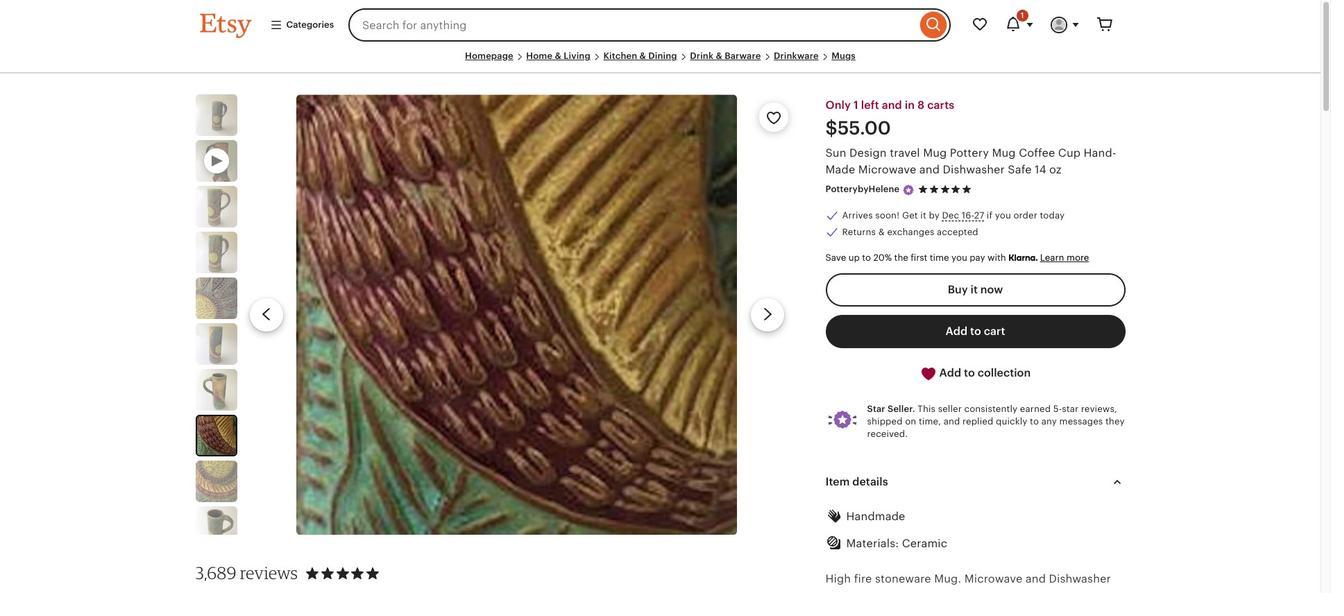 Task type: vqa. For each thing, say whether or not it's contained in the screenshot.
22.74 FREE
no



Task type: locate. For each thing, give the bounding box(es) containing it.
sun design travel mug pottery mug coffee cup hand-made image 1 image
[[195, 95, 237, 136]]

add left cart
[[946, 325, 968, 337]]

consistently
[[964, 404, 1018, 414]]

sun design travel mug pottery mug coffee cup hand-made image 3 image
[[195, 232, 237, 274]]

add to collection button
[[826, 357, 1126, 390]]

sun design travel mug pottery mug coffee cup hand-made image 7 image
[[296, 95, 737, 535], [197, 417, 236, 455]]

& right returns
[[879, 227, 885, 237]]

3,689
[[195, 563, 236, 584]]

1 vertical spatial microwave
[[965, 574, 1023, 585]]

7"
[[854, 593, 865, 593]]

mugs
[[832, 51, 856, 61]]

1 horizontal spatial sun design travel mug pottery mug coffee cup hand-made image 7 image
[[296, 95, 737, 535]]

& for home
[[555, 51, 562, 61]]

0 vertical spatial 1
[[1021, 11, 1024, 19]]

item
[[826, 476, 850, 488]]

&
[[555, 51, 562, 61], [640, 51, 646, 61], [716, 51, 723, 61], [879, 227, 885, 237]]

mug right travel on the right top of the page
[[923, 147, 947, 159]]

mugs link
[[832, 51, 856, 61]]

0 horizontal spatial you
[[952, 253, 967, 263]]

1 vertical spatial 1
[[854, 99, 859, 111]]

16-
[[962, 210, 974, 221]]

0 vertical spatial dishwasher
[[943, 164, 1005, 176]]

add for add to collection
[[940, 367, 961, 379]]

dishwasher
[[943, 164, 1005, 176], [1049, 574, 1111, 585]]

1 inside popup button
[[1021, 11, 1024, 19]]

now
[[981, 284, 1003, 296]]

to
[[862, 253, 871, 263], [970, 325, 981, 337], [964, 367, 975, 379], [1030, 416, 1039, 427]]

mug up safe
[[992, 147, 1016, 159]]

drink & barware link
[[690, 51, 761, 61]]

you
[[995, 210, 1011, 221], [952, 253, 967, 263]]

1 horizontal spatial you
[[995, 210, 1011, 221]]

star seller.
[[867, 404, 915, 414]]

3,689 reviews
[[195, 563, 298, 584]]

0 vertical spatial add
[[946, 325, 968, 337]]

it
[[921, 210, 927, 221], [971, 284, 978, 296]]

0 horizontal spatial dishwasher
[[943, 164, 1005, 176]]

cart
[[984, 325, 1005, 337]]

you left pay
[[952, 253, 967, 263]]

the
[[894, 253, 909, 263]]

home
[[526, 51, 553, 61]]

high
[[826, 574, 851, 585]]

0 vertical spatial microwave
[[858, 164, 917, 176]]

1 vertical spatial add
[[940, 367, 961, 379]]

homepage link
[[465, 51, 514, 61]]

dishwasher inside the high fire stoneware mug. microwave and dishwasher safe. 7" x 3" - 14oz
[[1049, 574, 1111, 585]]

seller.
[[888, 404, 915, 414]]

star_seller image
[[903, 184, 915, 196]]

microwave down travel on the right top of the page
[[858, 164, 917, 176]]

buy it now button
[[826, 273, 1126, 307]]

0 horizontal spatial it
[[921, 210, 927, 221]]

only
[[826, 99, 851, 111]]

1 inside only 1 left and in 8 carts $55.00
[[854, 99, 859, 111]]

it right buy
[[971, 284, 978, 296]]

1 horizontal spatial 1
[[1021, 11, 1024, 19]]

ceramic
[[902, 538, 948, 550]]

1 horizontal spatial mug
[[992, 147, 1016, 159]]

1 horizontal spatial dishwasher
[[1049, 574, 1111, 585]]

mug.
[[934, 574, 962, 585]]

Search for anything text field
[[349, 8, 917, 42]]

microwave right mug.
[[965, 574, 1023, 585]]

seller
[[938, 404, 962, 414]]

carts
[[928, 99, 955, 111]]

earned
[[1020, 404, 1051, 414]]

kitchen & dining link
[[603, 51, 677, 61]]

to left collection
[[964, 367, 975, 379]]

$55.00
[[826, 118, 891, 139]]

add inside button
[[946, 325, 968, 337]]

menu bar
[[200, 50, 1121, 74]]

1 button
[[996, 8, 1042, 42]]

learn more button
[[1040, 253, 1089, 263]]

and
[[882, 99, 902, 111], [920, 164, 940, 176], [944, 416, 960, 427], [1026, 574, 1046, 585]]

living
[[564, 51, 591, 61]]

1 vertical spatial dishwasher
[[1049, 574, 1111, 585]]

hand-
[[1084, 147, 1117, 159]]

to left cart
[[970, 325, 981, 337]]

left
[[861, 99, 879, 111]]

time,
[[919, 416, 941, 427]]

add up seller
[[940, 367, 961, 379]]

-
[[891, 593, 895, 593]]

1
[[1021, 11, 1024, 19], [854, 99, 859, 111]]

0 vertical spatial it
[[921, 210, 927, 221]]

microwave inside sun design travel mug pottery mug coffee cup hand- made microwave and dishwasher safe 14 oz
[[858, 164, 917, 176]]

1 horizontal spatial it
[[971, 284, 978, 296]]

cup
[[1058, 147, 1081, 159]]

add inside button
[[940, 367, 961, 379]]

this
[[918, 404, 936, 414]]

mug
[[923, 147, 947, 159], [992, 147, 1016, 159]]

home & living link
[[526, 51, 591, 61]]

arrives soon! get it by dec 16-27 if you order today
[[842, 210, 1065, 221]]

0 horizontal spatial microwave
[[858, 164, 917, 176]]

safe.
[[826, 593, 851, 593]]

1 vertical spatial you
[[952, 253, 967, 263]]

categories button
[[259, 12, 344, 38]]

dining
[[649, 51, 677, 61]]

stoneware
[[875, 574, 931, 585]]

0 horizontal spatial 1
[[854, 99, 859, 111]]

exchanges
[[887, 227, 935, 237]]

soon! get
[[876, 210, 918, 221]]

coffee
[[1019, 147, 1055, 159]]

& right home
[[555, 51, 562, 61]]

none search field inside "categories" banner
[[349, 8, 951, 42]]

add
[[946, 325, 968, 337], [940, 367, 961, 379]]

drink
[[690, 51, 714, 61]]

in
[[905, 99, 915, 111]]

1 vertical spatial it
[[971, 284, 978, 296]]

& for kitchen
[[640, 51, 646, 61]]

made
[[826, 164, 855, 176]]

microwave
[[858, 164, 917, 176], [965, 574, 1023, 585]]

1 horizontal spatial microwave
[[965, 574, 1023, 585]]

to down earned
[[1030, 416, 1039, 427]]

reviews,
[[1081, 404, 1117, 414]]

materials:
[[846, 538, 899, 550]]

pottery
[[950, 147, 989, 159]]

0 horizontal spatial mug
[[923, 147, 947, 159]]

None search field
[[349, 8, 951, 42]]

it left by
[[921, 210, 927, 221]]

& right "drink"
[[716, 51, 723, 61]]

you right "if"
[[995, 210, 1011, 221]]

& left dining at the top
[[640, 51, 646, 61]]



Task type: describe. For each thing, give the bounding box(es) containing it.
microwave inside the high fire stoneware mug. microwave and dishwasher safe. 7" x 3" - 14oz
[[965, 574, 1023, 585]]

& for drink
[[716, 51, 723, 61]]

homepage
[[465, 51, 514, 61]]

learn
[[1040, 253, 1064, 263]]

to inside button
[[970, 325, 981, 337]]

menu bar containing homepage
[[200, 50, 1121, 74]]

quickly
[[996, 416, 1028, 427]]

fire
[[854, 574, 872, 585]]

and inside the high fire stoneware mug. microwave and dishwasher safe. 7" x 3" - 14oz
[[1026, 574, 1046, 585]]

categories
[[286, 19, 334, 30]]

to inside this seller consistently earned 5-star reviews, shipped on time, and replied quickly to any messages they received.
[[1030, 416, 1039, 427]]

add for add to cart
[[946, 325, 968, 337]]

sun design travel mug pottery mug coffee cup hand-made image 5 image
[[195, 324, 237, 365]]

star
[[867, 404, 885, 414]]

categories banner
[[175, 0, 1146, 50]]

materials: ceramic
[[846, 538, 948, 550]]

add to collection
[[937, 367, 1031, 379]]

potterybyhelene link
[[826, 184, 900, 195]]

handmade
[[846, 511, 906, 523]]

it inside button
[[971, 284, 978, 296]]

potterybyhelene
[[826, 184, 900, 195]]

arrives
[[842, 210, 873, 221]]

home & living
[[526, 51, 591, 61]]

drinkware link
[[774, 51, 819, 61]]

accepted
[[937, 227, 979, 237]]

kitchen & dining
[[603, 51, 677, 61]]

more
[[1067, 253, 1089, 263]]

20%
[[874, 253, 892, 263]]

pay
[[970, 253, 985, 263]]

0 vertical spatial you
[[995, 210, 1011, 221]]

travel
[[890, 147, 920, 159]]

sun design travel mug pottery mug coffee cup hand- made microwave and dishwasher safe 14 oz
[[826, 147, 1117, 176]]

add to cart
[[946, 325, 1005, 337]]

and inside this seller consistently earned 5-star reviews, shipped on time, and replied quickly to any messages they received.
[[944, 416, 960, 427]]

1 mug from the left
[[923, 147, 947, 159]]

add to cart button
[[826, 315, 1126, 348]]

drink & barware
[[690, 51, 761, 61]]

star
[[1062, 404, 1079, 414]]

today
[[1040, 210, 1065, 221]]

drinkware
[[774, 51, 819, 61]]

buy
[[948, 284, 968, 296]]

14oz
[[898, 593, 922, 593]]

item details
[[826, 476, 888, 488]]

sun design travel mug pottery mug coffee cup hand-made image 4 image
[[195, 278, 237, 319]]

sun design travel mug pottery mug coffee cup hand-made image 6 image
[[195, 369, 237, 411]]

sun design travel mug pottery mug coffee cup hand-made image 2 image
[[195, 186, 237, 228]]

14
[[1035, 164, 1047, 176]]

save
[[826, 253, 846, 263]]

item details button
[[813, 466, 1138, 499]]

to inside button
[[964, 367, 975, 379]]

they
[[1106, 416, 1125, 427]]

up
[[849, 253, 860, 263]]

collection
[[978, 367, 1031, 379]]

messages
[[1060, 416, 1103, 427]]

and inside only 1 left and in 8 carts $55.00
[[882, 99, 902, 111]]

5-
[[1053, 404, 1062, 414]]

27
[[974, 210, 984, 221]]

any
[[1042, 416, 1057, 427]]

dec
[[942, 210, 959, 221]]

klarna.
[[1009, 253, 1038, 263]]

by
[[929, 210, 940, 221]]

received.
[[867, 429, 908, 439]]

& for returns
[[879, 227, 885, 237]]

if
[[987, 210, 993, 221]]

high fire stoneware mug. microwave and dishwasher safe. 7" x 3" - 14oz
[[826, 574, 1111, 593]]

with
[[988, 253, 1006, 263]]

oz
[[1050, 164, 1062, 176]]

safe
[[1008, 164, 1032, 176]]

and inside sun design travel mug pottery mug coffee cup hand- made microwave and dishwasher safe 14 oz
[[920, 164, 940, 176]]

sun design travel mug pottery mug coffee cup hand-made image 9 image
[[195, 507, 237, 548]]

details
[[853, 476, 888, 488]]

0 horizontal spatial sun design travel mug pottery mug coffee cup hand-made image 7 image
[[197, 417, 236, 455]]

shipped
[[867, 416, 903, 427]]

dishwasher inside sun design travel mug pottery mug coffee cup hand- made microwave and dishwasher safe 14 oz
[[943, 164, 1005, 176]]

3"
[[877, 593, 888, 593]]

save up to 20% the first time you pay with klarna. learn more
[[826, 253, 1089, 263]]

on
[[905, 416, 917, 427]]

only 1 left and in 8 carts $55.00
[[826, 99, 955, 139]]

returns
[[842, 227, 876, 237]]

time
[[930, 253, 949, 263]]

to right up
[[862, 253, 871, 263]]

order
[[1014, 210, 1038, 221]]

design
[[850, 147, 887, 159]]

8
[[918, 99, 925, 111]]

2 mug from the left
[[992, 147, 1016, 159]]

first
[[911, 253, 928, 263]]

returns & exchanges accepted
[[842, 227, 979, 237]]

reviews
[[240, 563, 298, 584]]

sun design travel mug pottery mug coffee cup hand-made image 8 image
[[195, 461, 237, 503]]

replied
[[963, 416, 994, 427]]

kitchen
[[603, 51, 637, 61]]

sun
[[826, 147, 847, 159]]



